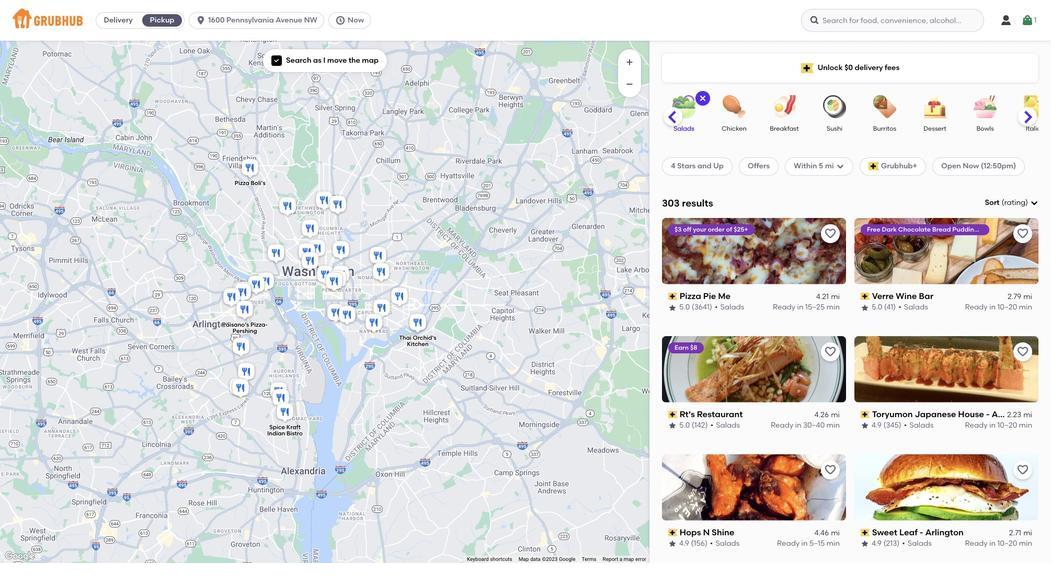Task type: vqa. For each thing, say whether or not it's contained in the screenshot.


Task type: locate. For each thing, give the bounding box(es) containing it.
subscription pass image for rt's restaurant
[[669, 411, 678, 419]]

map right the the
[[362, 56, 379, 65]]

1 vertical spatial -
[[920, 528, 924, 538]]

sweet leaf - arlington
[[872, 528, 964, 538]]

4.9 left (345)
[[872, 421, 882, 430]]

error
[[636, 557, 647, 562]]

303 results
[[662, 197, 713, 209]]

now up the the
[[348, 16, 364, 25]]

hops n shine logo image
[[662, 454, 846, 521]]

pizza pie me
[[680, 291, 731, 301]]

breakfast image
[[766, 95, 803, 118]]

• for restaurant
[[711, 421, 714, 430]]

rating
[[1005, 198, 1026, 207]]

minus icon image
[[625, 79, 635, 89]]

google
[[559, 557, 576, 562]]

303
[[662, 197, 680, 209]]

subscription pass image left pizza pie me
[[669, 293, 678, 300]]

ready in 10–20 min down 2.71
[[965, 539, 1033, 548]]

30–40
[[804, 421, 825, 430]]

ready for toryumon japanese house - arlington
[[965, 421, 988, 430]]

your right with
[[995, 226, 1008, 233]]

1 ready in 10–20 min from the top
[[965, 303, 1033, 312]]

1 vertical spatial now
[[963, 162, 980, 171]]

4.9 (345)
[[872, 421, 902, 430]]

save this restaurant button
[[821, 224, 840, 243], [1014, 224, 1033, 243], [821, 342, 840, 361], [1014, 342, 1033, 361], [821, 461, 840, 479], [1014, 461, 1033, 479]]

star icon image left 4.9 (213)
[[861, 540, 869, 548]]

1 vertical spatial ready in 10–20 min
[[965, 421, 1033, 430]]

• salads for wine
[[899, 303, 928, 312]]

10–20 for toryumon japanese house - arlington
[[998, 421, 1018, 430]]

pizza d'oro image
[[314, 190, 335, 213]]

4.9
[[872, 421, 882, 430], [680, 539, 690, 548], [872, 539, 882, 548]]

mandarin carry out image
[[389, 286, 410, 309]]

• right (41)
[[899, 303, 902, 312]]

star icon image left the 5.0 (3641)
[[669, 304, 677, 312]]

bistro
[[287, 430, 303, 437]]

in for rt's restaurant
[[795, 421, 802, 430]]

grubhub plus flag logo image for grubhub+
[[869, 162, 879, 171]]

in for verre wine bar
[[990, 303, 996, 312]]

1 horizontal spatial grubhub plus flag logo image
[[869, 162, 879, 171]]

bub and pop's image
[[300, 250, 321, 273]]

delivery button
[[96, 12, 140, 29]]

svg image right )
[[1031, 199, 1039, 207]]

order
[[708, 226, 725, 233], [1010, 226, 1026, 233]]

ready for sweet leaf - arlington
[[965, 539, 988, 548]]

star icon image down subscription pass image on the right
[[861, 304, 869, 312]]

salads down wine
[[904, 303, 928, 312]]

open now (12:50pm)
[[942, 162, 1017, 171]]

0 vertical spatial now
[[348, 16, 364, 25]]

2 your from the left
[[995, 226, 1008, 233]]

grubhub+
[[881, 162, 918, 171]]

off
[[683, 226, 692, 233]]

min down 4.46 mi
[[827, 539, 840, 548]]

1 horizontal spatial of
[[1028, 226, 1034, 233]]

min down the 4.21 mi
[[827, 303, 840, 312]]

subscription pass image left sweet
[[861, 529, 870, 537]]

subscription pass image left "hops" at bottom
[[669, 529, 678, 537]]

• salads down restaurant
[[711, 421, 740, 430]]

up
[[714, 162, 724, 171]]

mi right the 4.26
[[831, 411, 840, 420]]

pizza for pizza boli's
[[235, 180, 249, 186]]

• salads for restaurant
[[711, 421, 740, 430]]

mi right 2.71
[[1024, 529, 1033, 538]]

restaurant
[[697, 409, 743, 419]]

star icon image left the "5.0 (142)"
[[669, 422, 677, 430]]

mi for bar
[[1024, 292, 1033, 301]]

1 horizontal spatial -
[[987, 409, 990, 419]]

leaf
[[900, 528, 918, 538]]

shine
[[712, 528, 735, 538]]

1 vertical spatial map
[[624, 557, 634, 562]]

3 ready in 10–20 min from the top
[[965, 539, 1033, 548]]

- right leaf
[[920, 528, 924, 538]]

1 order from the left
[[708, 226, 725, 233]]

keyboard shortcuts
[[467, 557, 512, 562]]

move
[[327, 56, 347, 65]]

ready in 10–20 min down 2.79
[[965, 303, 1033, 312]]

0 horizontal spatial order
[[708, 226, 725, 233]]

now right open on the top right of page
[[963, 162, 980, 171]]

as
[[313, 56, 322, 65]]

sweet leaf - arlington logo image
[[855, 454, 1039, 521]]

salads down restaurant
[[716, 421, 740, 430]]

the
[[349, 56, 360, 65]]

3 10–20 from the top
[[998, 539, 1018, 548]]

star icon image
[[669, 304, 677, 312], [861, 304, 869, 312], [669, 422, 677, 430], [861, 422, 869, 430], [669, 540, 677, 548], [861, 540, 869, 548]]

rt's restaurant image
[[268, 381, 289, 404]]

0 horizontal spatial now
[[348, 16, 364, 25]]

2 10–20 from the top
[[998, 421, 1018, 430]]

2.71
[[1010, 529, 1022, 538]]

your right off
[[693, 226, 707, 233]]

0 horizontal spatial your
[[693, 226, 707, 233]]

subscription pass image for sweet leaf - arlington
[[861, 529, 870, 537]]

0 vertical spatial 10–20
[[998, 303, 1018, 312]]

ready for hops n shine
[[777, 539, 800, 548]]

burritos image
[[867, 95, 903, 118]]

grubhub plus flag logo image
[[801, 63, 814, 73], [869, 162, 879, 171]]

• for wine
[[899, 303, 902, 312]]

mi right 4.21
[[831, 292, 840, 301]]

map right a
[[624, 557, 634, 562]]

now inside button
[[348, 16, 364, 25]]

arlington right house
[[992, 409, 1031, 419]]

• salads down me at the right bottom
[[715, 303, 745, 312]]

toryumon japanese house - arlington image
[[246, 274, 267, 297]]

• salads down wine
[[899, 303, 928, 312]]

of left $25+
[[726, 226, 733, 233]]

ready in 10–20 min down 2.23
[[965, 421, 1033, 430]]

wine
[[896, 291, 917, 301]]

1 vertical spatial arlington
[[926, 528, 964, 538]]

1 button
[[1022, 11, 1037, 30]]

0 vertical spatial pizza
[[235, 180, 249, 186]]

• salads down shine
[[710, 539, 740, 548]]

terms link
[[582, 557, 597, 562]]

spice
[[269, 424, 285, 431]]

10–20 down 2.79
[[998, 303, 1018, 312]]

0 horizontal spatial grubhub plus flag logo image
[[801, 63, 814, 73]]

in
[[798, 303, 804, 312], [990, 303, 996, 312], [795, 421, 802, 430], [990, 421, 996, 430], [802, 539, 808, 548], [990, 539, 996, 548]]

mi for -
[[1024, 529, 1033, 538]]

svg image right nw
[[335, 15, 346, 26]]

pizza inside map region
[[235, 180, 249, 186]]

chocolate
[[899, 226, 931, 233]]

mi right 2.79
[[1024, 292, 1033, 301]]

in for toryumon japanese house - arlington
[[990, 421, 996, 430]]

svg image for 1
[[1022, 14, 1035, 27]]

5.0 down rt's
[[680, 421, 690, 430]]

svg image for search as i move the map
[[274, 58, 280, 64]]

toryumon
[[872, 409, 913, 419]]

dark
[[882, 226, 897, 233]]

earn
[[675, 344, 689, 351]]

thai orchid's kitchen image
[[408, 312, 428, 335]]

report a map error
[[603, 557, 647, 562]]

10–20 for verre wine bar
[[998, 303, 1018, 312]]

burritos
[[874, 125, 897, 132]]

• salads for pie
[[715, 303, 745, 312]]

min down 2.79 mi
[[1019, 303, 1033, 312]]

salads down me at the right bottom
[[721, 303, 745, 312]]

5.0 down verre
[[872, 303, 883, 312]]

4.46
[[815, 529, 829, 538]]

• salads down sweet leaf - arlington on the bottom of page
[[903, 539, 932, 548]]

ready in 10–20 min
[[965, 303, 1033, 312], [965, 421, 1033, 430], [965, 539, 1033, 548]]

ichiban sushi & ramen image
[[228, 376, 248, 399]]

ready in 10–20 min for verre wine bar
[[965, 303, 1033, 312]]

1 horizontal spatial now
[[963, 162, 980, 171]]

star icon image left 4.9 (345)
[[861, 422, 869, 430]]

subscription pass image left rt's
[[669, 411, 678, 419]]

salads down salads image
[[674, 125, 695, 132]]

fresh med image
[[277, 195, 298, 218]]

1 horizontal spatial pizza
[[680, 291, 702, 301]]

order left $15+
[[1010, 226, 1026, 233]]

salads down the 'japanese' at right bottom
[[910, 421, 934, 430]]

salads for bar
[[904, 303, 928, 312]]

rt's restaurant logo image
[[662, 336, 846, 403]]

2 vertical spatial 10–20
[[998, 539, 1018, 548]]

svg image for 1600 pennsylvania avenue nw
[[196, 15, 206, 26]]

0 horizontal spatial pizza
[[235, 180, 249, 186]]

paisano's pizza-pershing image
[[234, 299, 255, 322]]

2 ready in 10–20 min from the top
[[965, 421, 1033, 430]]

orchid's
[[413, 335, 437, 341]]

0 vertical spatial arlington
[[992, 409, 1031, 419]]

paisano's pizza- pershing thai orchid's kitchen
[[222, 322, 437, 348]]

bread
[[933, 226, 951, 233]]

verre wine bar
[[872, 291, 934, 301]]

• right (345)
[[904, 421, 907, 430]]

subscription pass image
[[669, 293, 678, 300], [669, 411, 678, 419], [861, 411, 870, 419], [669, 529, 678, 537], [861, 529, 870, 537]]

None field
[[985, 198, 1039, 208]]

2.79 mi
[[1008, 292, 1033, 301]]

svg image inside 1 button
[[1022, 14, 1035, 27]]

keyboard
[[467, 557, 489, 562]]

svg image
[[1000, 14, 1013, 27], [1022, 14, 1035, 27], [196, 15, 206, 26], [274, 58, 280, 64], [699, 94, 707, 103]]

grubhub plus flag logo image left grubhub+
[[869, 162, 879, 171]]

japanese
[[915, 409, 957, 419]]

(345)
[[884, 421, 902, 430]]

4.26 mi
[[815, 411, 840, 420]]

emmy squared image
[[364, 312, 385, 335]]

dessert
[[924, 125, 947, 132]]

5.0 left (3641)
[[680, 303, 690, 312]]

ready in 30–40 min
[[771, 421, 840, 430]]

1 horizontal spatial order
[[1010, 226, 1026, 233]]

2 vertical spatial ready in 10–20 min
[[965, 539, 1033, 548]]

star icon image for verre wine bar
[[861, 304, 869, 312]]

salads
[[674, 125, 695, 132], [721, 303, 745, 312], [904, 303, 928, 312], [716, 421, 740, 430], [910, 421, 934, 430], [716, 539, 740, 548], [908, 539, 932, 548]]

• right (213)
[[903, 539, 905, 548]]

0 vertical spatial map
[[362, 56, 379, 65]]

1
[[1035, 16, 1037, 25]]

now
[[348, 16, 364, 25], [963, 162, 980, 171]]

map
[[362, 56, 379, 65], [624, 557, 634, 562]]

min down '2.23 mi' at the right bottom
[[1019, 421, 1033, 430]]

offers
[[748, 162, 770, 171]]

major's image
[[371, 261, 392, 284]]

2.79
[[1008, 292, 1022, 301]]

subscription pass image for pizza pie me
[[669, 293, 678, 300]]

proceed to checkout
[[930, 312, 1006, 321]]

mi right 4.46
[[831, 529, 840, 538]]

toryumon japanese house - arlington logo image
[[855, 336, 1039, 403]]

star icon image left 4.9 (156)
[[669, 540, 677, 548]]

order left $25+
[[708, 226, 725, 233]]

bowls image
[[967, 95, 1004, 118]]

star icon image for sweet leaf - arlington
[[861, 540, 869, 548]]

1 vertical spatial 10–20
[[998, 421, 1018, 430]]

i
[[323, 56, 326, 65]]

arlington right leaf
[[926, 528, 964, 538]]

)
[[1026, 198, 1029, 207]]

min for verre wine bar
[[1019, 303, 1033, 312]]

city sliders image
[[266, 242, 287, 265]]

0 horizontal spatial of
[[726, 226, 733, 233]]

momo navy yard image
[[337, 304, 358, 327]]

pickup button
[[140, 12, 184, 29]]

• down the hops n shine
[[710, 539, 713, 548]]

Search for food, convenience, alcohol... search field
[[801, 9, 985, 32]]

10–20 down 2.71
[[998, 539, 1018, 548]]

1 10–20 from the top
[[998, 303, 1018, 312]]

4.9 down sweet
[[872, 539, 882, 548]]

min for rt's restaurant
[[827, 421, 840, 430]]

1 horizontal spatial arlington
[[992, 409, 1031, 419]]

salads for me
[[721, 303, 745, 312]]

pizza left the boli's
[[235, 180, 249, 186]]

• down rt's restaurant
[[711, 421, 714, 430]]

subscription pass image
[[861, 293, 870, 300]]

save this restaurant image
[[1017, 227, 1030, 240], [824, 346, 837, 358], [1017, 346, 1030, 358], [824, 464, 837, 476], [1017, 464, 1030, 476]]

spice kraft indian bistro image
[[275, 402, 296, 425]]

4.9 (213)
[[872, 539, 900, 548]]

1 vertical spatial grubhub plus flag logo image
[[869, 162, 879, 171]]

your
[[693, 226, 707, 233], [995, 226, 1008, 233]]

and
[[698, 162, 712, 171]]

salads down sweet leaf - arlington on the bottom of page
[[908, 539, 932, 548]]

report
[[603, 557, 619, 562]]

subscription pass image left "toryumon"
[[861, 411, 870, 419]]

terms
[[582, 557, 597, 562]]

4.9 (156)
[[680, 539, 708, 548]]

salads image
[[666, 95, 703, 118]]

min down 2.71 mi
[[1019, 539, 1033, 548]]

min for toryumon japanese house - arlington
[[1019, 421, 1033, 430]]

4.9 down "hops" at bottom
[[680, 539, 690, 548]]

svg image
[[335, 15, 346, 26], [810, 15, 820, 26], [836, 162, 845, 171], [1031, 199, 1039, 207]]

0 horizontal spatial -
[[920, 528, 924, 538]]

grubhub plus flag logo image left "unlock"
[[801, 63, 814, 73]]

keyboard shortcuts button
[[467, 556, 512, 563]]

pizza up the 5.0 (3641)
[[680, 291, 702, 301]]

• down pie
[[715, 303, 718, 312]]

0 horizontal spatial arlington
[[926, 528, 964, 538]]

10–20 down 2.23
[[998, 421, 1018, 430]]

report a map error link
[[603, 557, 647, 562]]

salads down shine
[[716, 539, 740, 548]]

lalibela image
[[331, 239, 352, 262]]

subway® image
[[327, 269, 348, 292]]

mi right 2.23
[[1024, 411, 1033, 420]]

to
[[962, 312, 969, 321]]

1 vertical spatial pizza
[[680, 291, 702, 301]]

• salads down the 'japanese' at right bottom
[[904, 421, 934, 430]]

le pain quotidien (clarendon blvd) image
[[221, 286, 242, 309]]

save this restaurant image
[[824, 227, 837, 240]]

$0
[[845, 63, 853, 72]]

svg image right 5
[[836, 162, 845, 171]]

pizza for pizza pie me
[[680, 291, 702, 301]]

arlington
[[992, 409, 1031, 419], [926, 528, 964, 538]]

search as i move the map
[[286, 56, 379, 65]]

chipotle image
[[324, 271, 345, 294]]

0 vertical spatial grubhub plus flag logo image
[[801, 63, 814, 73]]

pizza-
[[251, 322, 268, 328]]

10–20
[[998, 303, 1018, 312], [998, 421, 1018, 430], [998, 539, 1018, 548]]

ready for verre wine bar
[[965, 303, 988, 312]]

0 vertical spatial ready in 10–20 min
[[965, 303, 1033, 312]]

ready in 10–20 min for toryumon japanese house - arlington
[[965, 421, 1033, 430]]

svg image inside the 1600 pennsylvania avenue nw button
[[196, 15, 206, 26]]

min down the '4.26 mi'
[[827, 421, 840, 430]]

n
[[703, 528, 710, 538]]

of left $15+
[[1028, 226, 1034, 233]]

earn $8
[[675, 344, 698, 351]]

1 horizontal spatial your
[[995, 226, 1008, 233]]

0 horizontal spatial map
[[362, 56, 379, 65]]

- right house
[[987, 409, 990, 419]]

$3 off your order of $25+
[[675, 226, 748, 233]]



Task type: describe. For each thing, give the bounding box(es) containing it.
italian
[[1026, 125, 1045, 132]]

2 order from the left
[[1010, 226, 1026, 233]]

4.21
[[817, 292, 829, 301]]

breakfast
[[770, 125, 799, 132]]

star icon image for hops n shine
[[669, 540, 677, 548]]

in for pizza pie me
[[798, 303, 804, 312]]

t.h.a.i. in shirlington image
[[230, 377, 251, 400]]

in for hops n shine
[[802, 539, 808, 548]]

proceed to checkout button
[[898, 307, 1038, 326]]

hops n shine image
[[270, 387, 291, 410]]

5.0 for pizza pie me
[[680, 303, 690, 312]]

dessert image
[[917, 95, 954, 118]]

ready in 5–15 min
[[777, 539, 840, 548]]

shortcuts
[[490, 557, 512, 562]]

save this restaurant image for sweet leaf - arlington
[[1017, 464, 1030, 476]]

kraft
[[287, 424, 301, 431]]

pizza boli's image
[[240, 157, 261, 180]]

• for japanese
[[904, 421, 907, 430]]

banana blossom bistro - union market dc image
[[368, 245, 389, 268]]

verre wine bar logo image
[[855, 218, 1039, 284]]

manny & olga's pizza - petworth image
[[327, 194, 348, 217]]

star icon image for toryumon japanese house - arlington
[[861, 422, 869, 430]]

free
[[867, 226, 881, 233]]

subscription pass image for toryumon japanese house - arlington
[[861, 411, 870, 419]]

in for sweet leaf - arlington
[[990, 539, 996, 548]]

sushi image
[[817, 95, 853, 118]]

bar
[[919, 291, 934, 301]]

sort ( rating )
[[985, 198, 1029, 207]]

rt's
[[680, 409, 695, 419]]

taqueria al lado image
[[300, 218, 321, 241]]

1 horizontal spatial map
[[624, 557, 634, 562]]

5.0 (41)
[[872, 303, 896, 312]]

ready for rt's restaurant
[[771, 421, 794, 430]]

panera bread image
[[255, 271, 276, 294]]

(213)
[[884, 539, 900, 548]]

free dark chocolate bread pudding with your order of $15+
[[867, 226, 1049, 233]]

pershing
[[233, 328, 257, 335]]

(12:50pm)
[[981, 162, 1017, 171]]

unlock $0 delivery fees
[[818, 63, 900, 72]]

5–15
[[810, 539, 825, 548]]

• for n
[[710, 539, 713, 548]]

4.9 for toryumon japanese house - arlington
[[872, 421, 882, 430]]

kitchen
[[407, 341, 429, 348]]

salads for house
[[910, 421, 934, 430]]

within 5 mi
[[794, 162, 834, 171]]

thai
[[399, 335, 412, 341]]

• for pie
[[715, 303, 718, 312]]

chicken image
[[716, 95, 753, 118]]

$8
[[691, 344, 698, 351]]

now button
[[328, 12, 375, 29]]

(3641)
[[692, 303, 713, 312]]

4.9 for sweet leaf - arlington
[[872, 539, 882, 548]]

stars
[[677, 162, 696, 171]]

delivery
[[855, 63, 883, 72]]

2.23 mi
[[1008, 411, 1033, 420]]

4
[[671, 162, 676, 171]]

mi for shine
[[831, 529, 840, 538]]

10–20 for sweet leaf - arlington
[[998, 539, 1018, 548]]

4 stars and up
[[671, 162, 724, 171]]

courthaus social image
[[232, 282, 253, 305]]

grazie grazie image
[[325, 302, 346, 325]]

main navigation navigation
[[0, 0, 1052, 41]]

1600 pennsylvania avenue nw
[[208, 16, 317, 25]]

within
[[794, 162, 817, 171]]

pudding
[[953, 226, 979, 233]]

1600
[[208, 16, 225, 25]]

4.9 for hops n shine
[[680, 539, 690, 548]]

• for leaf
[[903, 539, 905, 548]]

google image
[[3, 550, 37, 563]]

$3
[[675, 226, 682, 233]]

pie
[[704, 291, 716, 301]]

svg image up "unlock"
[[810, 15, 820, 26]]

hipcityveg chinatown image
[[331, 264, 352, 287]]

open
[[942, 162, 961, 171]]

min for hops n shine
[[827, 539, 840, 548]]

(41)
[[885, 303, 896, 312]]

5.0 for rt's restaurant
[[680, 421, 690, 430]]

• salads for n
[[710, 539, 740, 548]]

unlock
[[818, 63, 843, 72]]

sort
[[985, 198, 1000, 207]]

$15+
[[1036, 226, 1049, 233]]

mikko nordic fine food image
[[307, 238, 327, 261]]

none field containing sort
[[985, 198, 1039, 208]]

lost dog cafe (columbia pike) image
[[231, 336, 252, 359]]

ready in 10–20 min for sweet leaf - arlington
[[965, 539, 1033, 548]]

ready for pizza pie me
[[773, 303, 796, 312]]

pizza pie me image
[[236, 361, 257, 384]]

1600 pennsylvania avenue nw button
[[189, 12, 328, 29]]

5.0 (142)
[[680, 421, 708, 430]]

star icon image for rt's restaurant
[[669, 422, 677, 430]]

salads for shine
[[716, 539, 740, 548]]

ambar image
[[371, 297, 392, 320]]

• salads for leaf
[[903, 539, 932, 548]]

(142)
[[692, 421, 708, 430]]

salads for -
[[908, 539, 932, 548]]

nw
[[304, 16, 317, 25]]

min for sweet leaf - arlington
[[1019, 539, 1033, 548]]

svg image inside now button
[[335, 15, 346, 26]]

search
[[286, 56, 312, 65]]

delivery
[[104, 16, 133, 25]]

©2023
[[542, 557, 558, 562]]

avenue
[[276, 16, 302, 25]]

pizza pie me logo image
[[662, 218, 846, 284]]

map data ©2023 google
[[519, 557, 576, 562]]

indian
[[267, 430, 285, 437]]

plus icon image
[[625, 57, 635, 67]]

mi right 5
[[825, 162, 834, 171]]

5.0 for verre wine bar
[[872, 303, 883, 312]]

• salads for japanese
[[904, 421, 934, 430]]

0 vertical spatial -
[[987, 409, 990, 419]]

verre wine bar image
[[231, 280, 252, 303]]

hops n shine
[[680, 528, 735, 538]]

map
[[519, 557, 529, 562]]

sweetgreen image
[[297, 241, 318, 264]]

italian image
[[1018, 95, 1052, 118]]

sweet
[[872, 528, 898, 538]]

2.71 mi
[[1010, 529, 1033, 538]]

mi for house
[[1024, 411, 1033, 420]]

star icon image for pizza pie me
[[669, 304, 677, 312]]

potbelly sandwich works image
[[315, 264, 336, 287]]

sushi
[[827, 125, 843, 132]]

map region
[[0, 35, 654, 563]]

hops
[[680, 528, 701, 538]]

sweet leaf - arlington image
[[233, 280, 254, 303]]

ready in 15–25 min
[[773, 303, 840, 312]]

2 of from the left
[[1028, 226, 1034, 233]]

save this restaurant image for toryumon japanese house - arlington
[[1017, 346, 1030, 358]]

grubhub plus flag logo image for unlock $0 delivery fees
[[801, 63, 814, 73]]

mi for me
[[831, 292, 840, 301]]

min for pizza pie me
[[827, 303, 840, 312]]

rt's restaurant
[[680, 409, 743, 419]]

spice kraft indian bistro
[[267, 424, 303, 437]]

5.0 (3641)
[[680, 303, 713, 312]]

with
[[980, 226, 993, 233]]

pizza boli's
[[235, 180, 266, 186]]

toryumon japanese house - arlington
[[872, 409, 1031, 419]]

1 of from the left
[[726, 226, 733, 233]]

1 your from the left
[[693, 226, 707, 233]]

bowls
[[977, 125, 994, 132]]

save this restaurant image for hops n shine
[[824, 464, 837, 476]]

subscription pass image for hops n shine
[[669, 529, 678, 537]]



